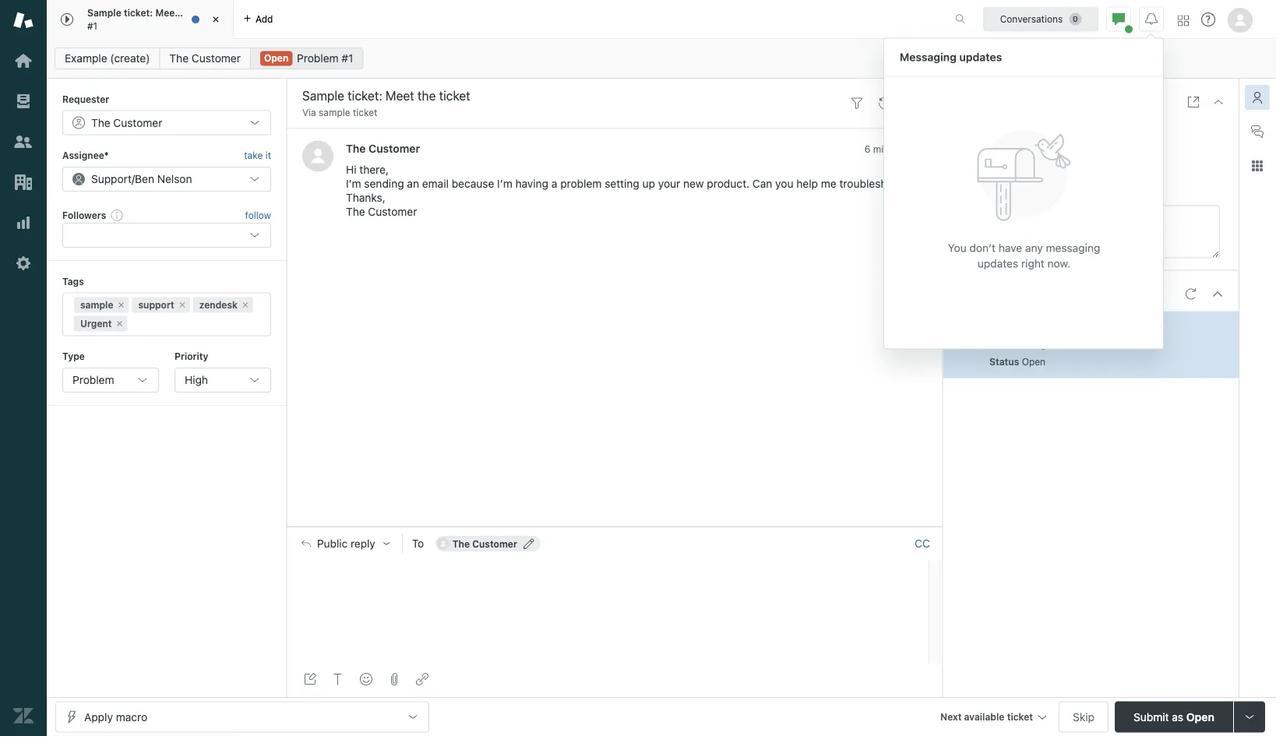 Task type: describe. For each thing, give the bounding box(es) containing it.
follow
[[245, 210, 271, 221]]

troubleshoot?
[[840, 177, 910, 190]]

the inside hi there, i'm sending an email because i'm having a problem setting up your new product. can you help me troubleshoot? thanks, the customer
[[346, 205, 365, 218]]

edit user image
[[524, 539, 535, 549]]

apply macro
[[84, 711, 147, 724]]

14:09
[[1061, 157, 1090, 170]]

product.
[[707, 177, 750, 190]]

skip button
[[1059, 702, 1109, 733]]

displays possible ticket submission types image
[[1244, 711, 1257, 724]]

next
[[941, 712, 962, 723]]

the
[[181, 7, 196, 18]]

language
[[960, 182, 1009, 195]]

1 vertical spatial 6 minutes ago text field
[[990, 340, 1053, 350]]

menu containing messaging updates
[[884, 38, 1165, 352]]

remove image for support
[[178, 301, 187, 310]]

customer@example.com image
[[437, 538, 450, 550]]

remove image for zendesk
[[241, 301, 250, 310]]

reply
[[351, 537, 376, 550]]

get help image
[[1202, 12, 1216, 27]]

you
[[949, 242, 967, 255]]

local
[[960, 157, 986, 170]]

add
[[256, 14, 273, 25]]

close image inside "tabs" "tab list"
[[208, 12, 224, 27]]

tags
[[62, 276, 84, 287]]

zendesk products image
[[1179, 15, 1190, 26]]

example (create)
[[65, 52, 150, 65]]

events image
[[879, 97, 892, 110]]

the customer up there,
[[346, 142, 420, 155]]

ticket for via sample ticket
[[353, 107, 378, 118]]

available
[[965, 712, 1005, 723]]

support / ben nelson
[[91, 173, 192, 185]]

followers element
[[62, 223, 271, 248]]

get started image
[[13, 51, 34, 71]]

requester
[[62, 94, 109, 104]]

avatar image
[[302, 141, 334, 172]]

problem button
[[62, 368, 159, 393]]

1 i'm from the left
[[346, 177, 361, 190]]

sending
[[364, 177, 404, 190]]

english (united states)
[[1033, 182, 1149, 195]]

ago for 6 minutes ago status open
[[1036, 340, 1053, 350]]

zendesk
[[199, 300, 238, 311]]

ben
[[135, 173, 154, 185]]

sample ticket: meet the ticket #1
[[87, 7, 225, 31]]

example
[[65, 52, 107, 65]]

zendesk support image
[[13, 10, 34, 30]]

2 horizontal spatial open
[[1187, 711, 1215, 724]]

apps image
[[1252, 160, 1264, 172]]

Add user notes text field
[[1033, 205, 1221, 258]]

you
[[776, 177, 794, 190]]

priority
[[175, 351, 208, 362]]

customer context image
[[1252, 91, 1264, 104]]

customer up there,
[[369, 142, 420, 155]]

take it
[[244, 150, 271, 161]]

(create)
[[110, 52, 150, 65]]

0 vertical spatial sample
[[319, 107, 351, 118]]

because
[[452, 177, 495, 190]]

Subject field
[[299, 87, 840, 105]]

status
[[990, 357, 1020, 368]]

secondary element
[[47, 43, 1277, 74]]

cc
[[915, 537, 931, 550]]

high
[[185, 374, 208, 387]]

now.
[[1048, 257, 1071, 270]]

hi there, i'm sending an email because i'm having a problem setting up your new product. can you help me troubleshoot? thanks, the customer
[[346, 163, 910, 218]]

take
[[244, 150, 263, 161]]

support
[[138, 300, 174, 311]]

hide composer image
[[609, 521, 621, 533]]

the inside secondary element
[[170, 52, 189, 65]]

filter image
[[851, 97, 864, 110]]

customer left edit user icon
[[473, 539, 518, 549]]

setting
[[605, 177, 640, 190]]

6 for 6 minutes ago
[[865, 143, 871, 154]]

ago for 6 minutes ago
[[911, 143, 928, 154]]

format text image
[[332, 674, 345, 686]]

updates inside the you don't have any messaging updates right now.
[[978, 257, 1019, 270]]

apply
[[84, 711, 113, 724]]

can
[[753, 177, 773, 190]]

6 minutes ago status open
[[990, 340, 1053, 368]]

tabs tab list
[[47, 0, 939, 39]]

new
[[684, 177, 704, 190]]

0 horizontal spatial sample
[[80, 300, 113, 311]]

(united
[[1072, 182, 1109, 195]]

the customer inside requester element
[[91, 116, 163, 129]]

type
[[62, 351, 85, 362]]

up
[[643, 177, 656, 190]]

customer inside hi there, i'm sending an email because i'm having a problem setting up your new product. can you help me troubleshoot? thanks, the customer
[[368, 205, 417, 218]]

view more details image
[[1188, 96, 1201, 108]]

1 horizontal spatial close image
[[1213, 96, 1226, 108]]

mon,
[[1033, 157, 1058, 170]]

customer@example.com
[[1033, 132, 1157, 145]]

follow button
[[245, 208, 271, 222]]



Task type: locate. For each thing, give the bounding box(es) containing it.
ago
[[911, 143, 928, 154], [1036, 340, 1053, 350]]

add link (cmd k) image
[[416, 674, 429, 686]]

customer
[[192, 52, 241, 65], [113, 116, 163, 129], [369, 142, 420, 155], [368, 205, 417, 218], [473, 539, 518, 549]]

it
[[266, 150, 271, 161]]

ticket inside sample ticket: meet the ticket #1
[[199, 7, 225, 18]]

take it button
[[244, 148, 271, 164]]

your
[[659, 177, 681, 190]]

don't
[[970, 242, 996, 255]]

open right as
[[1187, 711, 1215, 724]]

problem up via
[[297, 52, 339, 65]]

6
[[865, 143, 871, 154], [990, 340, 996, 350]]

skip
[[1074, 711, 1095, 724]]

reporting image
[[13, 213, 34, 233]]

the right customer@example.com image
[[453, 539, 470, 549]]

tab
[[47, 0, 234, 39]]

1 vertical spatial close image
[[1213, 96, 1226, 108]]

info on adding followers image
[[111, 209, 123, 221]]

remove image right zendesk at the left of page
[[241, 301, 250, 310]]

2 i'm from the left
[[497, 177, 513, 190]]

6 for 6 minutes ago status open
[[990, 340, 996, 350]]

open down add
[[264, 53, 289, 64]]

1 horizontal spatial the customer link
[[346, 142, 420, 155]]

urgent
[[80, 319, 112, 329]]

the down sample ticket: meet the ticket #1
[[170, 52, 189, 65]]

mon, 14:09 est
[[1033, 157, 1113, 170]]

the down thanks,
[[346, 205, 365, 218]]

problem down type
[[73, 374, 114, 387]]

zendesk image
[[13, 706, 34, 727]]

customer up support / ben nelson
[[113, 116, 163, 129]]

close image right the
[[208, 12, 224, 27]]

main element
[[0, 0, 47, 737]]

the customer link up there,
[[346, 142, 420, 155]]

submit as open
[[1134, 711, 1215, 724]]

an
[[407, 177, 419, 190]]

6 up the status on the top right
[[990, 340, 996, 350]]

hi
[[346, 163, 357, 176]]

sample up urgent
[[80, 300, 113, 311]]

1 vertical spatial ago
[[1036, 340, 1053, 350]]

/
[[132, 173, 135, 185]]

next available ticket
[[941, 712, 1034, 723]]

notifications image
[[1146, 13, 1158, 25]]

6 minutes ago text field
[[865, 143, 928, 154], [990, 340, 1053, 350]]

problem inside secondary element
[[297, 52, 339, 65]]

#1 down sample
[[87, 20, 98, 31]]

the customer
[[170, 52, 241, 65], [91, 116, 163, 129], [346, 142, 420, 155], [453, 539, 518, 549]]

customer down the
[[192, 52, 241, 65]]

remove image for sample
[[117, 301, 126, 310]]

problem
[[297, 52, 339, 65], [73, 374, 114, 387]]

updates down have at right
[[978, 257, 1019, 270]]

problem inside popup button
[[73, 374, 114, 387]]

right
[[1022, 257, 1045, 270]]

2 remove image from the left
[[178, 301, 187, 310]]

views image
[[13, 91, 34, 111]]

sample right via
[[319, 107, 351, 118]]

the customer right customer@example.com image
[[453, 539, 518, 549]]

1 vertical spatial minutes
[[999, 340, 1034, 350]]

submit
[[1134, 711, 1170, 724]]

customer inside secondary element
[[192, 52, 241, 65]]

conversations
[[1001, 14, 1064, 25]]

as
[[1173, 711, 1184, 724]]

help
[[797, 177, 819, 190]]

6 minutes ago
[[865, 143, 928, 154]]

0 vertical spatial remove image
[[241, 301, 250, 310]]

0 horizontal spatial 6
[[865, 143, 871, 154]]

the
[[170, 52, 189, 65], [91, 116, 110, 129], [346, 142, 366, 155], [346, 205, 365, 218], [453, 539, 470, 549]]

updates right messaging
[[960, 51, 1003, 64]]

messaging updates
[[900, 51, 1003, 64]]

1 horizontal spatial 6
[[990, 340, 996, 350]]

minutes up the status on the top right
[[999, 340, 1034, 350]]

states)
[[1112, 182, 1149, 195]]

button displays agent's chat status as online. image
[[1113, 13, 1126, 25]]

there,
[[360, 163, 389, 176]]

1 horizontal spatial minutes
[[999, 340, 1034, 350]]

close image right view more details 'icon'
[[1213, 96, 1226, 108]]

remove image
[[241, 301, 250, 310], [115, 319, 124, 329]]

problem #1
[[297, 52, 353, 65]]

public
[[317, 537, 348, 550]]

1 horizontal spatial sample
[[319, 107, 351, 118]]

ticket
[[199, 7, 225, 18], [353, 107, 378, 118], [1008, 712, 1034, 723]]

open inside secondary element
[[264, 53, 289, 64]]

0 vertical spatial ticket
[[199, 7, 225, 18]]

tab containing sample ticket: meet the ticket
[[47, 0, 234, 39]]

6 inside 6 minutes ago status open
[[990, 340, 996, 350]]

1 horizontal spatial ticket
[[353, 107, 378, 118]]

sample
[[319, 107, 351, 118], [80, 300, 113, 311]]

1 vertical spatial sample
[[80, 300, 113, 311]]

1 horizontal spatial problem
[[297, 52, 339, 65]]

0 vertical spatial the customer link
[[159, 48, 251, 69]]

ago inside 6 minutes ago status open
[[1036, 340, 1053, 350]]

via sample ticket
[[302, 107, 378, 118]]

the up "hi" in the top of the page
[[346, 142, 366, 155]]

0 vertical spatial #1
[[87, 20, 98, 31]]

#1 up via sample ticket
[[342, 52, 353, 65]]

1 vertical spatial remove image
[[115, 319, 124, 329]]

have
[[999, 242, 1023, 255]]

local time
[[960, 157, 1011, 170]]

you don't have any messaging updates right now.
[[949, 242, 1101, 270]]

the customer link
[[159, 48, 251, 69], [346, 142, 420, 155]]

high button
[[175, 368, 271, 393]]

assignee* element
[[62, 167, 271, 192]]

the down requester
[[91, 116, 110, 129]]

minutes for 6 minutes ago status open
[[999, 340, 1034, 350]]

1 horizontal spatial 6 minutes ago text field
[[990, 340, 1053, 350]]

i'm
[[346, 177, 361, 190], [497, 177, 513, 190]]

2 vertical spatial ticket
[[1008, 712, 1034, 723]]

add button
[[234, 0, 283, 38]]

remove image for urgent
[[115, 319, 124, 329]]

0 horizontal spatial minutes
[[874, 143, 909, 154]]

any
[[1026, 242, 1044, 255]]

next available ticket button
[[934, 702, 1053, 736]]

messaging
[[900, 51, 957, 64]]

the customer down requester
[[91, 116, 163, 129]]

a
[[552, 177, 558, 190]]

via
[[302, 107, 316, 118]]

open right the status on the top right
[[1023, 357, 1046, 368]]

the inside requester element
[[91, 116, 110, 129]]

1 vertical spatial 6
[[990, 340, 996, 350]]

the customer link down the
[[159, 48, 251, 69]]

0 horizontal spatial remove image
[[115, 319, 124, 329]]

0 vertical spatial ago
[[911, 143, 928, 154]]

1 vertical spatial #1
[[342, 52, 353, 65]]

0 horizontal spatial ago
[[911, 143, 928, 154]]

ticket right the
[[199, 7, 225, 18]]

minutes up troubleshoot?
[[874, 143, 909, 154]]

0 horizontal spatial ticket
[[199, 7, 225, 18]]

macro
[[116, 711, 147, 724]]

assignee*
[[62, 150, 109, 161]]

1 vertical spatial ticket
[[353, 107, 378, 118]]

0 vertical spatial open
[[264, 53, 289, 64]]

i'm down "hi" in the top of the page
[[346, 177, 361, 190]]

2 vertical spatial open
[[1187, 711, 1215, 724]]

est
[[1093, 157, 1113, 170]]

0 horizontal spatial remove image
[[117, 301, 126, 310]]

email
[[422, 177, 449, 190]]

ticket right via
[[353, 107, 378, 118]]

0 horizontal spatial problem
[[73, 374, 114, 387]]

open inside 6 minutes ago status open
[[1023, 357, 1046, 368]]

public reply
[[317, 537, 376, 550]]

1 horizontal spatial i'm
[[497, 177, 513, 190]]

meet
[[155, 7, 179, 18]]

problem for problem
[[73, 374, 114, 387]]

insert emojis image
[[360, 674, 373, 686]]

the customer down the
[[170, 52, 241, 65]]

english
[[1033, 182, 1069, 195]]

having
[[516, 177, 549, 190]]

ticket:
[[124, 7, 153, 18]]

the customer link inside secondary element
[[159, 48, 251, 69]]

the customer inside secondary element
[[170, 52, 241, 65]]

0 vertical spatial problem
[[297, 52, 339, 65]]

#1 inside secondary element
[[342, 52, 353, 65]]

0 horizontal spatial open
[[264, 53, 289, 64]]

i'm left having
[[497, 177, 513, 190]]

sample
[[87, 7, 121, 18]]

#1 inside sample ticket: meet the ticket #1
[[87, 20, 98, 31]]

customer inside requester element
[[113, 116, 163, 129]]

6 up troubleshoot?
[[865, 143, 871, 154]]

1 horizontal spatial remove image
[[241, 301, 250, 310]]

public reply button
[[288, 528, 402, 560]]

to
[[412, 537, 424, 550]]

0 vertical spatial 6
[[865, 143, 871, 154]]

remove image
[[117, 301, 126, 310], [178, 301, 187, 310]]

cc button
[[915, 537, 931, 551]]

add attachment image
[[388, 674, 401, 686]]

followers
[[62, 210, 106, 220]]

support
[[91, 173, 132, 185]]

ticket inside next available ticket dropdown button
[[1008, 712, 1034, 723]]

1 vertical spatial problem
[[73, 374, 114, 387]]

1 horizontal spatial #1
[[342, 52, 353, 65]]

remove image right support
[[178, 301, 187, 310]]

requester element
[[62, 110, 271, 135]]

1 horizontal spatial remove image
[[178, 301, 187, 310]]

1 vertical spatial open
[[1023, 357, 1046, 368]]

1 vertical spatial the customer link
[[346, 142, 420, 155]]

problem
[[561, 177, 602, 190]]

admin image
[[13, 253, 34, 274]]

remove image left support
[[117, 301, 126, 310]]

1 horizontal spatial open
[[1023, 357, 1046, 368]]

0 vertical spatial close image
[[208, 12, 224, 27]]

me
[[822, 177, 837, 190]]

customers image
[[13, 132, 34, 152]]

time
[[989, 157, 1011, 170]]

0 horizontal spatial #1
[[87, 20, 98, 31]]

0 horizontal spatial 6 minutes ago text field
[[865, 143, 928, 154]]

0 vertical spatial 6 minutes ago text field
[[865, 143, 928, 154]]

updates
[[960, 51, 1003, 64], [978, 257, 1019, 270]]

minutes inside 6 minutes ago status open
[[999, 340, 1034, 350]]

1 remove image from the left
[[117, 301, 126, 310]]

customer@example.com button
[[944, 126, 1240, 151]]

problem for problem #1
[[297, 52, 339, 65]]

close image
[[208, 12, 224, 27], [1213, 96, 1226, 108]]

ticket right available
[[1008, 712, 1034, 723]]

thanks,
[[346, 191, 386, 204]]

0 horizontal spatial the customer link
[[159, 48, 251, 69]]

0 horizontal spatial i'm
[[346, 177, 361, 190]]

1 vertical spatial updates
[[978, 257, 1019, 270]]

conversations button
[[984, 7, 1099, 32]]

0 horizontal spatial close image
[[208, 12, 224, 27]]

ticket for next available ticket
[[1008, 712, 1034, 723]]

nelson
[[157, 173, 192, 185]]

0 vertical spatial minutes
[[874, 143, 909, 154]]

draft mode image
[[304, 674, 317, 686]]

organizations image
[[13, 172, 34, 193]]

0 vertical spatial updates
[[960, 51, 1003, 64]]

menu
[[884, 38, 1165, 352]]

remove image right urgent
[[115, 319, 124, 329]]

1 horizontal spatial ago
[[1036, 340, 1053, 350]]

6 minutes ago text field up troubleshoot?
[[865, 143, 928, 154]]

2 horizontal spatial ticket
[[1008, 712, 1034, 723]]

6 minutes ago text field up the status on the top right
[[990, 340, 1053, 350]]

minutes for 6 minutes ago
[[874, 143, 909, 154]]

customer down sending at the left
[[368, 205, 417, 218]]



Task type: vqa. For each thing, say whether or not it's contained in the screenshot.
right THE TICKETS
no



